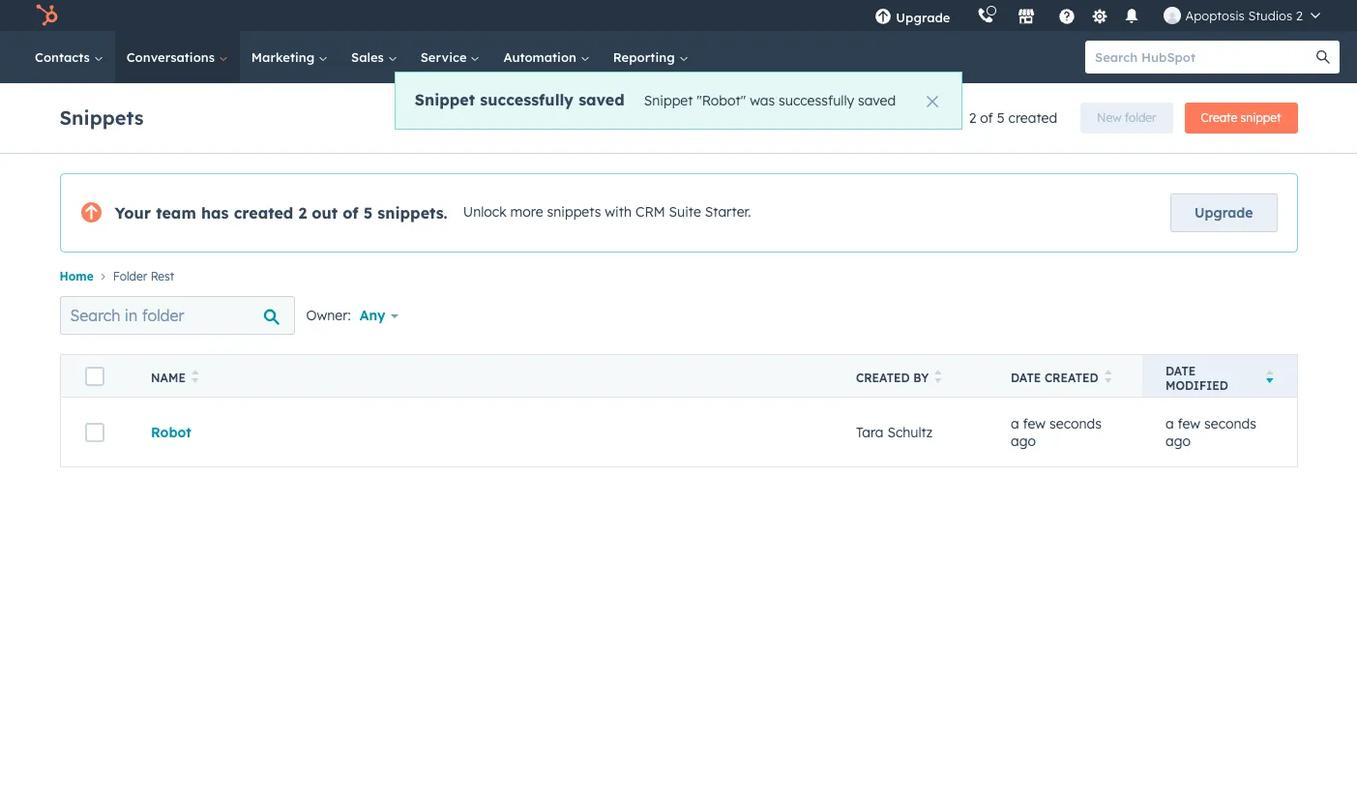 Task type: describe. For each thing, give the bounding box(es) containing it.
created for has
[[234, 203, 294, 223]]

rest
[[151, 269, 174, 284]]

home button
[[60, 269, 94, 284]]

new
[[1097, 110, 1122, 125]]

apoptosis studios 2
[[1186, 8, 1303, 23]]

snippets
[[60, 105, 144, 129]]

notifications button
[[1116, 0, 1149, 31]]

0 horizontal spatial upgrade
[[896, 10, 951, 25]]

close image
[[927, 96, 939, 107]]

1 seconds from the left
[[1050, 415, 1102, 432]]

reporting link
[[602, 31, 700, 83]]

"robot"
[[697, 92, 746, 109]]

2 seconds from the left
[[1205, 415, 1257, 432]]

2 ago from the left
[[1166, 432, 1191, 450]]

starter.
[[705, 203, 751, 221]]

settings link
[[1088, 5, 1112, 26]]

navigation containing home
[[60, 264, 1298, 289]]

unlock
[[463, 203, 507, 221]]

service link
[[409, 31, 492, 83]]

create snippet button
[[1185, 103, 1298, 134]]

modified
[[1166, 378, 1229, 393]]

upgrade link
[[1171, 194, 1278, 232]]

name button
[[128, 355, 833, 398]]

was
[[750, 92, 775, 109]]

with
[[605, 203, 632, 221]]

2 a from the left
[[1166, 415, 1174, 432]]

team
[[156, 203, 196, 223]]

sales
[[351, 49, 388, 65]]

sales link
[[340, 31, 409, 83]]

calling icon button
[[970, 3, 1003, 28]]

descending sort. press to sort ascending. element
[[1267, 370, 1274, 386]]

folder rest
[[113, 269, 174, 284]]

0 horizontal spatial 5
[[364, 203, 373, 223]]

hubspot link
[[23, 4, 73, 27]]

date for date modified
[[1166, 364, 1196, 378]]

date created button
[[988, 355, 1143, 398]]

automation link
[[492, 31, 602, 83]]

0 horizontal spatial successfully
[[480, 90, 574, 109]]

search image
[[1317, 50, 1330, 64]]

new folder button
[[1081, 103, 1173, 134]]

1 a from the left
[[1011, 415, 1020, 432]]

0 horizontal spatial of
[[343, 203, 359, 223]]

robot
[[151, 424, 191, 441]]

any
[[360, 307, 386, 324]]

Search search field
[[60, 296, 295, 335]]

name
[[151, 371, 186, 385]]

marketing
[[251, 49, 318, 65]]

created inside the date created button
[[1045, 371, 1099, 385]]

snippet successfully saved alert
[[395, 72, 963, 130]]

out
[[312, 203, 338, 223]]

tara schultz
[[856, 424, 933, 441]]

snippet
[[1241, 110, 1282, 125]]

automation
[[504, 49, 580, 65]]

create snippet
[[1201, 110, 1282, 125]]

created
[[856, 371, 910, 385]]

new folder
[[1097, 110, 1157, 125]]

calling icon image
[[978, 8, 995, 25]]

notifications image
[[1124, 9, 1141, 26]]

snippets
[[547, 203, 601, 221]]

conversations
[[126, 49, 218, 65]]

reporting
[[613, 49, 679, 65]]

by
[[914, 371, 929, 385]]



Task type: locate. For each thing, give the bounding box(es) containing it.
menu
[[861, 0, 1334, 31]]

press to sort. element right by
[[935, 370, 942, 386]]

seconds down the date created button
[[1050, 415, 1102, 432]]

date
[[1166, 364, 1196, 378], [1011, 371, 1041, 385]]

1 vertical spatial of
[[343, 203, 359, 223]]

apoptosis studios 2 button
[[1153, 0, 1332, 31]]

0 horizontal spatial a
[[1011, 415, 1020, 432]]

1 horizontal spatial date
[[1166, 364, 1196, 378]]

1 vertical spatial created
[[234, 203, 294, 223]]

press to sort. image inside created by button
[[935, 370, 942, 383]]

date modified button
[[1143, 355, 1298, 398]]

press to sort. element for created by
[[935, 370, 942, 386]]

0 horizontal spatial press to sort. element
[[191, 370, 199, 386]]

1 press to sort. element from the left
[[191, 370, 199, 386]]

few
[[1023, 415, 1046, 432], [1178, 415, 1201, 432]]

created by button
[[833, 355, 988, 398]]

created for 5
[[1009, 109, 1058, 127]]

schultz
[[888, 424, 933, 441]]

ago down modified
[[1166, 432, 1191, 450]]

your
[[115, 203, 151, 223]]

a few seconds ago
[[1011, 415, 1102, 450], [1166, 415, 1257, 450]]

has
[[201, 203, 229, 223]]

menu item
[[964, 0, 968, 31]]

2 horizontal spatial 2
[[1296, 8, 1303, 23]]

of
[[980, 109, 993, 127], [343, 203, 359, 223]]

press to sort. element right date created
[[1105, 370, 1112, 386]]

a few seconds ago down date created
[[1011, 415, 1102, 450]]

menu containing apoptosis studios 2
[[861, 0, 1334, 31]]

created by
[[856, 371, 929, 385]]

1 horizontal spatial ago
[[1166, 432, 1191, 450]]

press to sort. image
[[1105, 370, 1112, 383]]

suite
[[669, 203, 701, 221]]

1 horizontal spatial a few seconds ago
[[1166, 415, 1257, 450]]

1 horizontal spatial saved
[[858, 92, 896, 109]]

create
[[1201, 110, 1238, 125]]

upgrade
[[896, 10, 951, 25], [1195, 204, 1254, 222]]

0 horizontal spatial ago
[[1011, 432, 1036, 450]]

2 vertical spatial created
[[1045, 371, 1099, 385]]

1 horizontal spatial successfully
[[779, 92, 854, 109]]

0 vertical spatial 5
[[997, 109, 1005, 127]]

press to sort. image for created by
[[935, 370, 942, 383]]

1 vertical spatial 5
[[364, 203, 373, 223]]

saved left close image
[[858, 92, 896, 109]]

3 press to sort. element from the left
[[1105, 370, 1112, 386]]

snippets banner
[[60, 97, 1298, 134]]

0 horizontal spatial snippet
[[415, 90, 475, 109]]

upgrade right "upgrade" icon at the right of page
[[896, 10, 951, 25]]

snippet
[[415, 90, 475, 109], [644, 92, 693, 109]]

home
[[60, 269, 94, 284]]

1 horizontal spatial a
[[1166, 415, 1174, 432]]

2 press to sort. image from the left
[[935, 370, 942, 383]]

0 horizontal spatial seconds
[[1050, 415, 1102, 432]]

5
[[997, 109, 1005, 127], [364, 203, 373, 223]]

successfully
[[480, 90, 574, 109], [779, 92, 854, 109]]

search button
[[1307, 41, 1340, 74]]

press to sort. element for date created
[[1105, 370, 1112, 386]]

1 horizontal spatial few
[[1178, 415, 1201, 432]]

crm
[[636, 203, 665, 221]]

a
[[1011, 415, 1020, 432], [1166, 415, 1174, 432]]

1 horizontal spatial 5
[[997, 109, 1005, 127]]

created inside snippets banner
[[1009, 109, 1058, 127]]

successfully down automation
[[480, 90, 574, 109]]

date right press to sort. image
[[1166, 364, 1196, 378]]

2
[[1296, 8, 1303, 23], [969, 109, 977, 127], [298, 203, 307, 223]]

few down modified
[[1178, 415, 1201, 432]]

snippet "robot" was successfully saved
[[644, 92, 896, 109]]

1 vertical spatial 2
[[969, 109, 977, 127]]

service
[[421, 49, 471, 65]]

ago
[[1011, 432, 1036, 450], [1166, 432, 1191, 450]]

2 press to sort. element from the left
[[935, 370, 942, 386]]

navigation
[[60, 264, 1298, 289]]

1 vertical spatial upgrade
[[1195, 204, 1254, 222]]

settings image
[[1091, 8, 1109, 26]]

press to sort. element inside created by button
[[935, 370, 942, 386]]

2 few from the left
[[1178, 415, 1201, 432]]

seconds down date modified 'button'
[[1205, 415, 1257, 432]]

0 horizontal spatial saved
[[579, 90, 625, 109]]

snippet down service
[[415, 90, 475, 109]]

folder
[[1125, 110, 1157, 125]]

saved
[[579, 90, 625, 109], [858, 92, 896, 109]]

your team has created 2 out of 5 snippets.
[[115, 203, 448, 223]]

date created
[[1011, 371, 1099, 385]]

5 inside snippets banner
[[997, 109, 1005, 127]]

more
[[510, 203, 543, 221]]

press to sort. element
[[191, 370, 199, 386], [935, 370, 942, 386], [1105, 370, 1112, 386]]

press to sort. image
[[191, 370, 199, 383], [935, 370, 942, 383]]

0 horizontal spatial date
[[1011, 371, 1041, 385]]

Search HubSpot search field
[[1086, 41, 1323, 74]]

0 horizontal spatial a few seconds ago
[[1011, 415, 1102, 450]]

press to sort. element right name
[[191, 370, 199, 386]]

1 horizontal spatial 2
[[969, 109, 977, 127]]

a few seconds ago down modified
[[1166, 415, 1257, 450]]

press to sort. element inside name button
[[191, 370, 199, 386]]

hubspot image
[[35, 4, 58, 27]]

press to sort. element inside the date created button
[[1105, 370, 1112, 386]]

upgrade image
[[875, 9, 892, 26]]

2 inside "popup button"
[[1296, 8, 1303, 23]]

marketing link
[[240, 31, 340, 83]]

date inside 'date modified'
[[1166, 364, 1196, 378]]

contacts
[[35, 49, 94, 65]]

tara schultz image
[[1164, 7, 1182, 24]]

press to sort. image right name
[[191, 370, 199, 383]]

press to sort. image for name
[[191, 370, 199, 383]]

1 horizontal spatial seconds
[[1205, 415, 1257, 432]]

any button
[[359, 296, 411, 335]]

help image
[[1059, 9, 1076, 26]]

snippets.
[[378, 203, 448, 223]]

0 vertical spatial of
[[980, 109, 993, 127]]

snippet successfully saved
[[415, 90, 625, 109]]

snippet for snippet "robot" was successfully saved
[[644, 92, 693, 109]]

snippet for snippet successfully saved
[[415, 90, 475, 109]]

2 of 5 created
[[969, 109, 1058, 127]]

2 a few seconds ago from the left
[[1166, 415, 1257, 450]]

robot link
[[151, 424, 191, 441]]

upgrade down create
[[1195, 204, 1254, 222]]

1 a few seconds ago from the left
[[1011, 415, 1102, 450]]

owner:
[[306, 307, 351, 324]]

1 horizontal spatial press to sort. image
[[935, 370, 942, 383]]

unlock more snippets with crm suite starter.
[[463, 203, 751, 221]]

date modified
[[1166, 364, 1229, 393]]

0 vertical spatial 2
[[1296, 8, 1303, 23]]

2 inside snippets banner
[[969, 109, 977, 127]]

1 few from the left
[[1023, 415, 1046, 432]]

marketplaces button
[[1007, 0, 1047, 31]]

0 horizontal spatial 2
[[298, 203, 307, 223]]

date inside button
[[1011, 371, 1041, 385]]

apoptosis
[[1186, 8, 1245, 23]]

a down modified
[[1166, 415, 1174, 432]]

0 vertical spatial created
[[1009, 109, 1058, 127]]

2 vertical spatial 2
[[298, 203, 307, 223]]

studios
[[1249, 8, 1293, 23]]

contacts link
[[23, 31, 115, 83]]

of inside snippets banner
[[980, 109, 993, 127]]

1 horizontal spatial of
[[980, 109, 993, 127]]

date left press to sort. image
[[1011, 371, 1041, 385]]

folder
[[113, 269, 147, 284]]

0 vertical spatial upgrade
[[896, 10, 951, 25]]

ago down date created
[[1011, 432, 1036, 450]]

1 press to sort. image from the left
[[191, 370, 199, 383]]

1 horizontal spatial press to sort. element
[[935, 370, 942, 386]]

date for date created
[[1011, 371, 1041, 385]]

tara
[[856, 424, 884, 441]]

press to sort. element for name
[[191, 370, 199, 386]]

created left new on the top of page
[[1009, 109, 1058, 127]]

saved down the reporting
[[579, 90, 625, 109]]

1 ago from the left
[[1011, 432, 1036, 450]]

help button
[[1051, 0, 1084, 31]]

snippet down 'reporting' link
[[644, 92, 693, 109]]

0 horizontal spatial few
[[1023, 415, 1046, 432]]

press to sort. image right by
[[935, 370, 942, 383]]

conversations link
[[115, 31, 240, 83]]

few down date created
[[1023, 415, 1046, 432]]

marketplaces image
[[1018, 9, 1036, 26]]

created
[[1009, 109, 1058, 127], [234, 203, 294, 223], [1045, 371, 1099, 385]]

0 horizontal spatial press to sort. image
[[191, 370, 199, 383]]

2 horizontal spatial press to sort. element
[[1105, 370, 1112, 386]]

descending sort. press to sort ascending. image
[[1267, 370, 1274, 383]]

1 horizontal spatial upgrade
[[1195, 204, 1254, 222]]

a down date created
[[1011, 415, 1020, 432]]

1 horizontal spatial snippet
[[644, 92, 693, 109]]

successfully right was
[[779, 92, 854, 109]]

created left press to sort. image
[[1045, 371, 1099, 385]]

seconds
[[1050, 415, 1102, 432], [1205, 415, 1257, 432]]

created right has
[[234, 203, 294, 223]]

press to sort. image inside name button
[[191, 370, 199, 383]]



Task type: vqa. For each thing, say whether or not it's contained in the screenshot.
list containing Display
no



